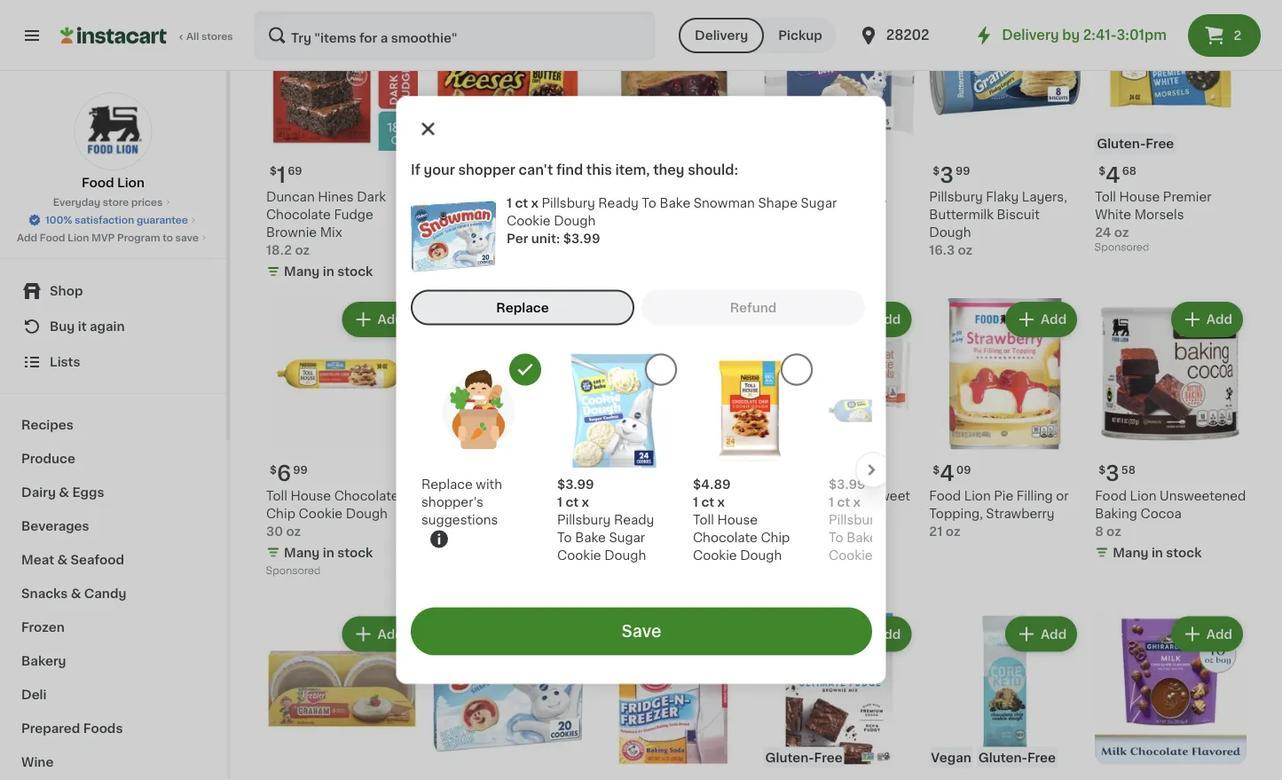 Task type: locate. For each thing, give the bounding box(es) containing it.
chips down no
[[478, 525, 514, 538]]

21 right unit:
[[598, 226, 611, 239]]

0 horizontal spatial $3.99 1 ct x pillsbury ready to bake sugar cookie dough
[[557, 478, 654, 562]]

baking inside 7 lily's milk chocolate style no sugar added baking chips 9 oz
[[432, 525, 475, 538]]

toll down 6
[[266, 490, 288, 502]]

2 inside the 2 food lion semi - sweet chocolate morsels 12 oz
[[775, 463, 788, 484]]

gluten-free for lily's milk chocolate style no sugar added baking chips
[[434, 437, 511, 449]]

pillsbury inside the pillsbury flaky layers, buttermilk biscuit dough 16.3 oz
[[930, 191, 983, 203]]

gluten- for reese's peanut butter baking chips
[[434, 137, 483, 150]]

09 inside $ 4 09
[[957, 465, 972, 475]]

$ up 16 on the bottom of page
[[602, 465, 609, 475]]

snacks
[[21, 588, 68, 600]]

food for food lion vanilla flavor candy coating 16 oz
[[598, 490, 630, 502]]

1 horizontal spatial to
[[642, 197, 656, 209]]

or
[[725, 191, 738, 203], [1057, 490, 1069, 502]]

toll inside toll house chocolate chip cookie dough 30 oz
[[266, 490, 288, 502]]

chocolate up 12
[[764, 508, 829, 520]]

1 horizontal spatial sponsored badge image
[[1096, 243, 1149, 253]]

0 horizontal spatial 4
[[940, 463, 955, 484]]

0 horizontal spatial bake
[[575, 532, 606, 544]]

0 vertical spatial baking
[[432, 209, 475, 221]]

or for 4
[[1057, 490, 1069, 502]]

pillsbury for pie
[[764, 191, 818, 203]]

in down toll house chocolate chip cookie dough 30 oz
[[323, 547, 334, 559]]

oz inside the 2 food lion semi - sweet chocolate morsels 12 oz
[[780, 525, 795, 538]]

1 vertical spatial morsels
[[832, 508, 881, 520]]

in for $ 3 09
[[489, 248, 500, 260]]

1 horizontal spatial 99
[[624, 465, 639, 475]]

in for $ 1 69
[[323, 265, 334, 278]]

1
[[277, 164, 286, 185], [507, 197, 512, 209], [557, 496, 562, 508], [693, 496, 698, 508], [829, 496, 834, 508]]

$ right next items image
[[933, 465, 940, 475]]

0 horizontal spatial $ 3 99
[[602, 463, 639, 484]]

shop link
[[11, 273, 216, 309]]

1 horizontal spatial $ 3 99
[[933, 164, 971, 185]]

stock for $ 6 99
[[338, 547, 373, 559]]

morsels down -
[[832, 508, 881, 520]]

food inside food lion pie filling or topping, strawberry 21 oz
[[930, 490, 962, 502]]

09 inside $ 3 09
[[459, 166, 473, 176]]

99 right 6
[[293, 465, 308, 475]]

topping, inside food lion pie filling or topping, strawberry 21 oz
[[930, 508, 984, 520]]

1 horizontal spatial topping,
[[930, 508, 984, 520]]

Pillsbury Ready To Bake Sugar Cookie Dough checkbox
[[645, 354, 677, 386]]

house inside toll house premier white morsels 24 oz
[[1120, 191, 1161, 203]]

& inside "meat & seafood" link
[[57, 554, 68, 566]]

99
[[956, 166, 971, 176], [293, 465, 308, 475], [624, 465, 639, 475]]

lion down $ 4 09
[[965, 490, 991, 502]]

free inside product group
[[483, 437, 511, 449]]

many for $ 1 69
[[284, 265, 320, 278]]

oz down $ 3 89 at top left
[[614, 226, 629, 239]]

21 for 3
[[598, 226, 611, 239]]

ct
[[515, 197, 528, 209], [565, 496, 579, 508], [701, 496, 714, 508], [837, 496, 850, 508]]

layers,
[[1023, 191, 1068, 203]]

delivery inside button
[[695, 29, 749, 42]]

$ 3 99 for pillsbury flaky layers, buttermilk biscuit dough
[[933, 164, 971, 185]]

food inside the 2 food lion semi - sweet chocolate morsels 12 oz
[[764, 490, 796, 502]]

0 horizontal spatial 2
[[775, 463, 788, 484]]

food lion pie filling or topping, strawberry 21 oz
[[930, 490, 1069, 538]]

in for $ 3 58
[[1152, 547, 1164, 559]]

oz right the 10
[[449, 226, 464, 239]]

1 vertical spatial sponsored badge image
[[266, 567, 320, 577]]

toll inside toll house premier white morsels 24 oz
[[1096, 191, 1117, 203]]

chip inside toll house chocolate chip cookie dough 30 oz
[[266, 508, 296, 520]]

sugar inside group
[[609, 532, 645, 544]]

0 horizontal spatial 09
[[459, 166, 473, 176]]

dough down 16 on the bottom of page
[[604, 549, 646, 562]]

deli
[[21, 689, 47, 701]]

lion inside food lion pie filling or topping, blueberry 21 oz
[[633, 191, 660, 203]]

0 vertical spatial chips
[[478, 209, 514, 221]]

delivery left pickup
[[695, 29, 749, 42]]

0 vertical spatial chip
[[266, 508, 296, 520]]

pillsbury inside pillsbury pie crusts, deep dish
[[764, 191, 818, 203]]

3 up the reese's
[[443, 164, 457, 185]]

& left eggs
[[59, 487, 69, 499]]

4 left 68
[[1106, 164, 1121, 185]]

find
[[556, 164, 583, 176]]

0 vertical spatial $ 3 99
[[933, 164, 971, 185]]

1 vertical spatial toll
[[266, 490, 288, 502]]

produce
[[21, 453, 75, 465]]

dough up 16.3
[[930, 226, 972, 239]]

house for morsels
[[1120, 191, 1161, 203]]

0 horizontal spatial replace
[[421, 478, 473, 491]]

or inside food lion pie filling or topping, strawberry 21 oz
[[1057, 490, 1069, 502]]

21 inside food lion pie filling or topping, strawberry 21 oz
[[930, 525, 943, 538]]

to inside group
[[557, 532, 572, 544]]

oz down brownie at the left
[[295, 244, 310, 256]]

1 horizontal spatial replace
[[496, 302, 549, 314]]

oz right 12
[[780, 525, 795, 538]]

0 horizontal spatial toll
[[266, 490, 288, 502]]

wine
[[21, 756, 54, 769]]

dough inside $4.89 1 ct x toll house chocolate chip cookie dough
[[740, 549, 782, 562]]

baking inside food lion unsweetened baking cocoa 8 oz
[[1096, 508, 1138, 520]]

add inside add food lion mvp program to save link
[[17, 233, 37, 243]]

food lion pie filling or topping, blueberry 21 oz
[[598, 191, 738, 239]]

chocolate down flavor
[[693, 532, 758, 544]]

09 up food lion pie filling or topping, strawberry 21 oz at right bottom
[[957, 465, 972, 475]]

$ 3 99 up buttermilk
[[933, 164, 971, 185]]

baking up 8
[[1096, 508, 1138, 520]]

chip
[[266, 508, 296, 520], [761, 532, 790, 544]]

1 $3.99 1 ct x pillsbury ready to bake sugar cookie dough from the left
[[557, 478, 654, 562]]

many down cocoa
[[1113, 547, 1149, 559]]

pie inside food lion pie filling or topping, blueberry 21 oz
[[663, 191, 682, 203]]

2 chips from the top
[[478, 525, 514, 538]]

meat & seafood
[[21, 554, 124, 566]]

oz right 16.3
[[958, 244, 973, 256]]

stock down toll house chocolate chip cookie dough 30 oz
[[338, 547, 373, 559]]

replace for replace
[[496, 302, 549, 314]]

99 up "food lion vanilla flavor candy coating 16 oz"
[[624, 465, 639, 475]]

cookie inside pillsbury ready to bake snowman shape sugar cookie dough
[[507, 215, 551, 227]]

$ 4 09
[[933, 463, 972, 484]]

2 horizontal spatial pie
[[995, 490, 1014, 502]]

all stores
[[186, 32, 233, 41]]

chocolate inside toll house chocolate chip cookie dough 30 oz
[[334, 490, 399, 502]]

gluten- inside button
[[766, 752, 815, 764]]

to down added
[[557, 532, 572, 544]]

option group
[[411, 290, 872, 326]]

& inside the snacks & candy link
[[71, 588, 81, 600]]

in down mix
[[323, 265, 334, 278]]

pillsbury pie crusts, deep dish button
[[764, 0, 916, 241]]

chocolate inside the 2 food lion semi - sweet chocolate morsels 12 oz
[[764, 508, 829, 520]]

$ left 68
[[1099, 166, 1106, 176]]

oz right 16 on the bottom of page
[[615, 525, 630, 538]]

refund
[[730, 302, 777, 314]]

filling up strawberry
[[1017, 490, 1054, 502]]

oz right the 24
[[1115, 226, 1130, 239]]

many in stock for $ 3 99
[[616, 547, 705, 559]]

toll down the vanilla
[[693, 514, 714, 526]]

$3.99 up added
[[557, 478, 594, 491]]

candy up 16 on the bottom of page
[[598, 508, 639, 520]]

1 vertical spatial or
[[1057, 490, 1069, 502]]

deep
[[764, 209, 798, 221]]

1 horizontal spatial or
[[1057, 490, 1069, 502]]

-
[[863, 490, 869, 502]]

free for reese's peanut butter baking chips
[[483, 137, 511, 150]]

sugar down coating
[[609, 532, 645, 544]]

delivery for delivery
[[695, 29, 749, 42]]

0 horizontal spatial filling
[[685, 191, 722, 203]]

dough up per unit: $3.99
[[554, 215, 596, 227]]

duncan
[[266, 191, 315, 203]]

food inside add food lion mvp program to save link
[[40, 233, 65, 243]]

0 horizontal spatial house
[[291, 490, 331, 502]]

21 inside food lion pie filling or topping, blueberry 21 oz
[[598, 226, 611, 239]]

3 for pillsbury flaky layers, buttermilk biscuit dough
[[940, 164, 954, 185]]

lion left "semi"
[[799, 490, 826, 502]]

delivery by 2:41-3:01pm
[[1003, 29, 1167, 42]]

prepared foods link
[[11, 712, 216, 746]]

0 horizontal spatial sponsored badge image
[[266, 567, 320, 577]]

chips
[[478, 209, 514, 221], [478, 525, 514, 538]]

oz right 30
[[286, 525, 301, 538]]

in down the 2 food lion semi - sweet chocolate morsels 12 oz
[[821, 547, 832, 559]]

many for $ 6 99
[[284, 547, 320, 559]]

3 left 58
[[1106, 463, 1120, 484]]

lion for food lion
[[117, 177, 145, 189]]

2 food lion semi - sweet chocolate morsels 12 oz
[[764, 463, 911, 538]]

many for $ 3 58
[[1113, 547, 1149, 559]]

oz inside reese's peanut butter baking chips 10 oz
[[449, 226, 464, 239]]

baking down style
[[432, 525, 475, 538]]

1 vertical spatial 4
[[940, 463, 955, 484]]

food lion link
[[74, 92, 152, 192]]

$ inside $ 3 89
[[602, 166, 609, 176]]

topping, down $ 3 89 at top left
[[598, 209, 652, 221]]

baking inside reese's peanut butter baking chips 10 oz
[[432, 209, 475, 221]]

4
[[1106, 164, 1121, 185], [940, 463, 955, 484]]

None search field
[[254, 11, 656, 60]]

21 for 4
[[930, 525, 943, 538]]

1 horizontal spatial chip
[[761, 532, 790, 544]]

gluten- for toll house premier white morsels
[[1097, 137, 1146, 150]]

chocolate inside 7 lily's milk chocolate style no sugar added baking chips 9 oz
[[495, 490, 560, 502]]

filling inside food lion pie filling or topping, blueberry 21 oz
[[685, 191, 722, 203]]

0 horizontal spatial or
[[725, 191, 738, 203]]

snacks & candy link
[[11, 577, 216, 611]]

lion inside the 2 food lion semi - sweet chocolate morsels 12 oz
[[799, 490, 826, 502]]

3:01pm
[[1117, 29, 1167, 42]]

stock for $ 1 69
[[338, 265, 373, 278]]

1 vertical spatial replace
[[421, 478, 473, 491]]

1 horizontal spatial candy
[[598, 508, 639, 520]]

pie up blueberry
[[663, 191, 682, 203]]

topping, down $ 4 09
[[930, 508, 984, 520]]

replace with shopper's suggestions
[[421, 478, 502, 526]]

chocolate inside $4.89 1 ct x toll house chocolate chip cookie dough
[[693, 532, 758, 544]]

0 vertical spatial 2
[[1234, 29, 1242, 42]]

$4.79 element
[[764, 158, 916, 188]]

if
[[411, 164, 420, 176]]

oz inside 7 lily's milk chocolate style no sugar added baking chips 9 oz
[[444, 543, 459, 555]]

house for cookie
[[291, 490, 331, 502]]

$ up buttermilk
[[933, 166, 940, 176]]

2 inside button
[[1234, 29, 1242, 42]]

$ inside $ 4 09
[[933, 465, 940, 475]]

free
[[483, 137, 511, 150], [1146, 137, 1175, 150], [483, 437, 511, 449], [815, 752, 843, 764], [1028, 752, 1056, 764]]

1 vertical spatial 2
[[775, 463, 788, 484]]

delivery left by
[[1003, 29, 1060, 42]]

many down toll house chocolate chip cookie dough 30 oz
[[284, 547, 320, 559]]

0 vertical spatial 21
[[598, 226, 611, 239]]

snowman
[[694, 197, 755, 209]]

food inside "food lion vanilla flavor candy coating 16 oz"
[[598, 490, 630, 502]]

0 vertical spatial house
[[1120, 191, 1161, 203]]

pillsbury up buttermilk
[[930, 191, 983, 203]]

1 vertical spatial &
[[57, 554, 68, 566]]

flavor
[[706, 490, 744, 502]]

0 horizontal spatial delivery
[[695, 29, 749, 42]]

stock down "food lion vanilla flavor candy coating 16 oz"
[[669, 547, 705, 559]]

1 horizontal spatial pie
[[821, 191, 840, 203]]

bake
[[660, 197, 690, 209], [575, 532, 606, 544], [847, 532, 877, 544]]

bakery
[[21, 655, 66, 668]]

dairy
[[21, 487, 56, 499]]

$ 3 99 up 16 on the bottom of page
[[602, 463, 639, 484]]

delivery for delivery by 2:41-3:01pm
[[1003, 29, 1060, 42]]

1 inside $4.89 1 ct x toll house chocolate chip cookie dough
[[693, 496, 698, 508]]

0 horizontal spatial candy
[[84, 588, 126, 600]]

0 vertical spatial candy
[[598, 508, 639, 520]]

dark
[[357, 191, 386, 203]]

x
[[531, 197, 538, 209], [582, 496, 589, 508], [717, 496, 725, 508], [853, 496, 861, 508]]

food for food lion unsweetened baking cocoa 8 oz
[[1096, 490, 1128, 502]]

oz down $ 4 09
[[946, 525, 961, 538]]

$ inside $ 4 68
[[1099, 166, 1106, 176]]

lion up coating
[[633, 490, 660, 502]]

x right peanut at the top of the page
[[531, 197, 538, 209]]

option group inside save dialog
[[411, 290, 872, 326]]

pie inside food lion pie filling or topping, strawberry 21 oz
[[995, 490, 1014, 502]]

1 horizontal spatial 4
[[1106, 164, 1121, 185]]

2 horizontal spatial toll
[[1096, 191, 1117, 203]]

1 horizontal spatial 2
[[1234, 29, 1242, 42]]

should:
[[688, 164, 738, 176]]

many for $ 3 99
[[616, 547, 652, 559]]

sponsored badge image
[[1096, 243, 1149, 253], [266, 567, 320, 577]]

food
[[82, 177, 114, 189], [598, 191, 630, 203], [40, 233, 65, 243], [764, 490, 796, 502], [598, 490, 630, 502], [930, 490, 962, 502], [1096, 490, 1128, 502]]

candy
[[598, 508, 639, 520], [84, 588, 126, 600]]

2 horizontal spatial house
[[1120, 191, 1161, 203]]

cookie down $ 6 99
[[299, 508, 343, 520]]

stock down mix
[[338, 265, 373, 278]]

many down coating
[[616, 547, 652, 559]]

09 right your
[[459, 166, 473, 176]]

frozen link
[[11, 611, 216, 645]]

premier
[[1164, 191, 1212, 203]]

bake inside pillsbury ready to bake snowman shape sugar cookie dough
[[660, 197, 690, 209]]

pie up strawberry
[[995, 490, 1014, 502]]

pillsbury ready to bake snowman shape sugar cookie dough
[[507, 197, 837, 227]]

many in stock down cocoa
[[1113, 547, 1203, 559]]

$ 1 69
[[270, 164, 302, 185]]

1 horizontal spatial delivery
[[1003, 29, 1060, 42]]

1 horizontal spatial bake
[[660, 197, 690, 209]]

18.2
[[266, 244, 292, 256]]

replace inside replace with shopper's suggestions
[[421, 478, 473, 491]]

in for $ 6 99
[[323, 547, 334, 559]]

09 for 4
[[957, 465, 972, 475]]

to down "semi"
[[829, 532, 843, 544]]

chocolate up brownie at the left
[[266, 209, 331, 221]]

sugar right no
[[489, 508, 525, 520]]

food down 100%
[[40, 233, 65, 243]]

1 horizontal spatial filling
[[1017, 490, 1054, 502]]

food inside food lion unsweetened baking cocoa 8 oz
[[1096, 490, 1128, 502]]

replace inside button
[[496, 302, 549, 314]]

0 vertical spatial sponsored badge image
[[1096, 243, 1149, 253]]

lion inside "food lion vanilla flavor candy coating 16 oz"
[[633, 490, 660, 502]]

1 horizontal spatial house
[[717, 514, 758, 526]]

$ up 30
[[270, 465, 277, 475]]

chip inside $4.89 1 ct x toll house chocolate chip cookie dough
[[761, 532, 790, 544]]

1 chips from the top
[[478, 209, 514, 221]]

dough inside toll house chocolate chip cookie dough 30 oz
[[346, 508, 388, 520]]

99 for food lion vanilla flavor candy coating
[[624, 465, 639, 475]]

toll house chocolate chip cookie dough 30 oz
[[266, 490, 399, 538]]

item,
[[615, 164, 650, 176]]

lion inside food lion unsweetened baking cocoa 8 oz
[[1131, 490, 1157, 502]]

1 horizontal spatial morsels
[[1135, 209, 1185, 221]]

cookie inside 1 ct x  pillsbury ready to bake sugar cookie dough - slide 2 of 11 group
[[557, 549, 601, 562]]

1 horizontal spatial 09
[[957, 465, 972, 475]]

lion inside "link"
[[117, 177, 145, 189]]

sponsored badge image for 6
[[266, 567, 320, 577]]

2 vertical spatial toll
[[693, 514, 714, 526]]

or inside food lion pie filling or topping, blueberry 21 oz
[[725, 191, 738, 203]]

gluten- inside product group
[[434, 437, 483, 449]]

& inside the dairy & eggs link
[[59, 487, 69, 499]]

0 horizontal spatial chip
[[266, 508, 296, 520]]

0 vertical spatial topping,
[[598, 209, 652, 221]]

buy
[[50, 321, 75, 333]]

0 vertical spatial morsels
[[1135, 209, 1185, 221]]

stock for $ 3 99
[[669, 547, 705, 559]]

meat & seafood link
[[11, 543, 216, 577]]

2 horizontal spatial 99
[[956, 166, 971, 176]]

food down $ 4 09
[[930, 490, 962, 502]]

69
[[288, 166, 302, 176]]

1 vertical spatial 21
[[930, 525, 943, 538]]

$ for reese's peanut butter baking chips
[[436, 166, 443, 176]]

pickup
[[779, 29, 823, 42]]

many in stock down coating
[[616, 547, 705, 559]]

3 for food lion vanilla flavor candy coating
[[609, 463, 623, 484]]

& right snacks
[[71, 588, 81, 600]]

pillsbury down the find
[[541, 197, 595, 209]]

product group
[[266, 0, 418, 284], [432, 0, 584, 266], [598, 0, 750, 266], [764, 0, 916, 241], [930, 0, 1082, 259], [1096, 0, 1247, 257], [266, 298, 418, 581], [432, 298, 584, 599], [598, 298, 750, 565], [764, 298, 916, 565], [930, 298, 1082, 540], [1096, 298, 1247, 565], [266, 613, 418, 780], [764, 613, 916, 780], [930, 613, 1082, 780], [1096, 613, 1247, 780]]

3 up buttermilk
[[940, 164, 954, 185]]

ready down $ 3 89 at top left
[[598, 197, 639, 209]]

2 vertical spatial baking
[[432, 525, 475, 538]]

pillsbury left coating
[[557, 514, 611, 526]]

$ inside $ 3 09
[[436, 166, 443, 176]]

1 vertical spatial chips
[[478, 525, 514, 538]]

sugar down $4.79 element
[[801, 197, 837, 209]]

1 vertical spatial baking
[[1096, 508, 1138, 520]]

sugar
[[801, 197, 837, 209], [489, 508, 525, 520], [609, 532, 645, 544], [881, 532, 917, 544]]

1 vertical spatial house
[[291, 490, 331, 502]]

many down reese's peanut butter baking chips 10 oz
[[450, 248, 486, 260]]

many in stock down mix
[[284, 265, 373, 278]]

2 vertical spatial &
[[71, 588, 81, 600]]

food inside "food lion" "link"
[[82, 177, 114, 189]]

many in stock down toll house chocolate chip cookie dough 30 oz
[[284, 547, 373, 559]]

house inside $4.89 1 ct x toll house chocolate chip cookie dough
[[717, 514, 758, 526]]

ready right 16 on the bottom of page
[[614, 514, 654, 526]]

toll for toll house chocolate chip cookie dough 30 oz
[[266, 490, 288, 502]]

seafood
[[71, 554, 124, 566]]

if your shopper can't find this item, they should:
[[411, 164, 738, 176]]

1 ct x
[[507, 197, 541, 209]]

free for toll house premier white morsels
[[1146, 137, 1175, 150]]

house
[[1120, 191, 1161, 203], [291, 490, 331, 502], [717, 514, 758, 526]]

pillsbury for ready
[[541, 197, 595, 209]]

0 horizontal spatial 99
[[293, 465, 308, 475]]

gluten-
[[434, 137, 483, 150], [1097, 137, 1146, 150], [434, 437, 483, 449], [766, 752, 815, 764], [979, 752, 1028, 764]]

replace with shopper's suggestions link
[[421, 354, 536, 529]]

1 vertical spatial chip
[[761, 532, 790, 544]]

ready
[[598, 197, 639, 209], [614, 514, 654, 526], [886, 514, 926, 526]]

oz right "9"
[[444, 543, 459, 555]]

chips down peanut at the top of the page
[[478, 209, 514, 221]]

food inside food lion pie filling or topping, blueberry 21 oz
[[598, 191, 630, 203]]

house inside toll house chocolate chip cookie dough 30 oz
[[291, 490, 331, 502]]

$ inside $ 6 99
[[270, 465, 277, 475]]

add button
[[344, 4, 413, 36], [510, 4, 579, 36], [676, 4, 744, 36], [842, 4, 910, 36], [1008, 4, 1076, 36], [1173, 4, 1242, 36], [344, 304, 413, 335], [510, 304, 579, 335], [676, 304, 744, 335], [842, 304, 910, 335], [1008, 304, 1076, 335], [1173, 304, 1242, 335], [344, 619, 413, 650], [842, 619, 910, 650], [1008, 619, 1076, 650], [1173, 619, 1242, 650]]

to down item, at top
[[642, 197, 656, 209]]

filling
[[685, 191, 722, 203], [1017, 490, 1054, 502]]

save
[[621, 624, 661, 639]]

toll up white at top right
[[1096, 191, 1117, 203]]

0 horizontal spatial pie
[[663, 191, 682, 203]]

0 vertical spatial 4
[[1106, 164, 1121, 185]]

gluten-free button
[[764, 613, 916, 780]]

9
[[432, 543, 441, 555]]

& for meat
[[57, 554, 68, 566]]

bakery link
[[11, 645, 216, 678]]

09 for 3
[[459, 166, 473, 176]]

recipes link
[[11, 408, 216, 442]]

0 vertical spatial &
[[59, 487, 69, 499]]

0 vertical spatial replace
[[496, 302, 549, 314]]

1 vertical spatial filling
[[1017, 490, 1054, 502]]

food down $ 3 58
[[1096, 490, 1128, 502]]

3 up 16 on the bottom of page
[[609, 463, 623, 484]]

3 left 89 on the left top of the page
[[609, 164, 623, 185]]

1 vertical spatial topping,
[[930, 508, 984, 520]]

1 horizontal spatial 21
[[930, 525, 943, 538]]

oz inside food lion pie filling or topping, blueberry 21 oz
[[614, 226, 629, 239]]

house down $ 6 99
[[291, 490, 331, 502]]

pillsbury inside pillsbury ready to bake snowman shape sugar cookie dough
[[541, 197, 595, 209]]

lion for food lion unsweetened baking cocoa 8 oz
[[1131, 490, 1157, 502]]

dough left style
[[346, 508, 388, 520]]

option group containing replace
[[411, 290, 872, 326]]

0 vertical spatial 09
[[459, 166, 473, 176]]

1 horizontal spatial toll
[[693, 514, 714, 526]]

1 vertical spatial $ 3 99
[[602, 463, 639, 484]]

product group containing 1
[[266, 0, 418, 284]]

oz
[[449, 226, 464, 239], [614, 226, 629, 239], [1115, 226, 1130, 239], [295, 244, 310, 256], [958, 244, 973, 256], [286, 525, 301, 538], [780, 525, 795, 538], [615, 525, 630, 538], [946, 525, 961, 538], [1107, 525, 1122, 538], [444, 543, 459, 555]]

oz inside toll house premier white morsels 24 oz
[[1115, 226, 1130, 239]]

0 horizontal spatial 21
[[598, 226, 611, 239]]

x down $4.89
[[717, 496, 725, 508]]

0 horizontal spatial topping,
[[598, 209, 652, 221]]

pillsbury up the deep
[[764, 191, 818, 203]]

product group containing 2
[[764, 298, 916, 565]]

$ for toll house premier white morsels
[[1099, 166, 1106, 176]]

gluten-free for reese's peanut butter baking chips
[[434, 137, 511, 150]]

food lion logo image
[[74, 92, 152, 170]]

0 horizontal spatial to
[[557, 532, 572, 544]]

1 vertical spatial 09
[[957, 465, 972, 475]]

0 vertical spatial filling
[[685, 191, 722, 203]]

0 vertical spatial toll
[[1096, 191, 1117, 203]]

lists
[[50, 356, 80, 368]]

sponsored badge image inside product group
[[266, 567, 320, 577]]

sugar inside pillsbury ready to bake snowman shape sugar cookie dough
[[801, 197, 837, 209]]

product group containing 7
[[432, 298, 584, 599]]

2 vertical spatial house
[[717, 514, 758, 526]]

satisfaction
[[75, 215, 134, 225]]

1 horizontal spatial $3.99 1 ct x pillsbury ready to bake sugar cookie dough
[[829, 478, 926, 562]]

strawberry
[[987, 508, 1055, 520]]

$
[[270, 166, 277, 176], [436, 166, 443, 176], [602, 166, 609, 176], [933, 166, 940, 176], [1099, 166, 1106, 176], [270, 465, 277, 475], [602, 465, 609, 475], [933, 465, 940, 475], [1099, 465, 1106, 475]]

99 inside $ 6 99
[[293, 465, 308, 475]]

$ 3 99
[[933, 164, 971, 185], [602, 463, 639, 484]]

dough down 12
[[740, 549, 782, 562]]

in down cocoa
[[1152, 547, 1164, 559]]

ct inside $4.89 1 ct x toll house chocolate chip cookie dough
[[701, 496, 714, 508]]

0 vertical spatial or
[[725, 191, 738, 203]]

topping, inside food lion pie filling or topping, blueberry 21 oz
[[598, 209, 652, 221]]

$ inside $ 3 58
[[1099, 465, 1106, 475]]

buy it again link
[[11, 309, 216, 344]]

gluten-free
[[434, 137, 511, 150], [1097, 137, 1175, 150], [434, 437, 511, 449], [766, 752, 843, 764]]

food down $ 3 89 at top left
[[598, 191, 630, 203]]

$ for toll house chocolate chip cookie dough
[[270, 465, 277, 475]]

0 horizontal spatial morsels
[[832, 508, 881, 520]]

morsels inside the 2 food lion semi - sweet chocolate morsels 12 oz
[[832, 508, 881, 520]]

in down coating
[[655, 547, 666, 559]]

buttermilk
[[930, 209, 994, 221]]



Task type: describe. For each thing, give the bounding box(es) containing it.
pillsbury down -
[[829, 514, 882, 526]]

service type group
[[679, 18, 837, 53]]

many in stock down the 2 food lion semi - sweet chocolate morsels 12 oz
[[782, 547, 871, 559]]

stock for $ 3 09
[[503, 248, 539, 260]]

pie for 3
[[663, 191, 682, 203]]

free inside button
[[815, 752, 843, 764]]

next items image
[[860, 453, 883, 488]]

food for food lion
[[82, 177, 114, 189]]

toll inside $4.89 1 ct x toll house chocolate chip cookie dough
[[693, 514, 714, 526]]

dairy & eggs link
[[11, 476, 216, 510]]

refund button
[[641, 290, 865, 326]]

$ for duncan hines dark chocolate fudge brownie mix
[[270, 166, 277, 176]]

oz inside "food lion vanilla flavor candy coating 16 oz"
[[615, 525, 630, 538]]

$3.99 inside 1 ct x  pillsbury ready to bake sugar cookie dough - slide 2 of 11 group
[[557, 478, 594, 491]]

bake inside group
[[575, 532, 606, 544]]

oz inside food lion pie filling or topping, strawberry 21 oz
[[946, 525, 961, 538]]

topping, for 4
[[930, 508, 984, 520]]

baking for $ 3 58
[[1096, 508, 1138, 520]]

free for lily's milk chocolate style no sugar added baking chips
[[483, 437, 511, 449]]

many down the 2 food lion semi - sweet chocolate morsels 12 oz
[[782, 547, 818, 559]]

delivery button
[[679, 18, 765, 53]]

all
[[186, 32, 199, 41]]

pillsbury inside 1 ct x  pillsbury ready to bake sugar cookie dough - slide 2 of 11 group
[[557, 514, 611, 526]]

food for food lion pie filling or topping, strawberry 21 oz
[[930, 490, 962, 502]]

vanilla
[[663, 490, 703, 502]]

sugar inside 7 lily's milk chocolate style no sugar added baking chips 9 oz
[[489, 508, 525, 520]]

1 vertical spatial candy
[[84, 588, 126, 600]]

stock down the 2 food lion semi - sweet chocolate morsels 12 oz
[[835, 547, 871, 559]]

chips inside 7 lily's milk chocolate style no sugar added baking chips 9 oz
[[478, 525, 514, 538]]

prices
[[131, 198, 163, 207]]

candy inside "food lion vanilla flavor candy coating 16 oz"
[[598, 508, 639, 520]]

produce link
[[11, 442, 216, 476]]

wine link
[[11, 746, 216, 780]]

7
[[443, 463, 455, 484]]

peanut
[[485, 191, 529, 203]]

1 ct x  toll house chocolate chip cookie dough - slide 3 of 11 group
[[693, 354, 813, 572]]

gluten-free inside gluten-free button
[[766, 752, 843, 764]]

ready inside pillsbury ready to bake snowman shape sugar cookie dough
[[598, 197, 639, 209]]

100% satisfaction guarantee
[[45, 215, 188, 225]]

many in stock for $ 6 99
[[284, 547, 373, 559]]

program
[[117, 233, 160, 243]]

3 for reese's peanut butter baking chips
[[443, 164, 457, 185]]

oz inside duncan hines dark chocolate fudge brownie mix 18.2 oz
[[295, 244, 310, 256]]

many in stock for $ 3 09
[[450, 248, 539, 260]]

$ for pillsbury flaky layers, buttermilk biscuit dough
[[933, 166, 940, 176]]

they
[[653, 164, 685, 176]]

toll for toll house premier white morsels 24 oz
[[1096, 191, 1117, 203]]

recipes
[[21, 419, 73, 431]]

$4.89 1 ct x toll house chocolate chip cookie dough
[[693, 478, 790, 562]]

3 for food lion unsweetened baking cocoa
[[1106, 463, 1120, 484]]

Toll House Chocolate Chip Cookie Dough checkbox
[[781, 354, 813, 386]]

filling for 4
[[1017, 490, 1054, 502]]

2:41-
[[1084, 29, 1117, 42]]

instacart logo image
[[60, 25, 167, 46]]

oz inside toll house chocolate chip cookie dough 30 oz
[[286, 525, 301, 538]]

filling for 3
[[685, 191, 722, 203]]

stock for $ 3 58
[[1167, 547, 1203, 559]]

cocoa
[[1141, 508, 1182, 520]]

$ 6 99
[[270, 463, 308, 484]]

2 $3.99 1 ct x pillsbury ready to bake sugar cookie dough from the left
[[829, 478, 926, 562]]

by
[[1063, 29, 1081, 42]]

white
[[1096, 209, 1132, 221]]

or for 3
[[725, 191, 738, 203]]

cookie down the 2 food lion semi - sweet chocolate morsels 12 oz
[[829, 549, 873, 562]]

pillsbury pie crusts, deep dish
[[764, 191, 888, 221]]

oz inside the pillsbury flaky layers, buttermilk biscuit dough 16.3 oz
[[958, 244, 973, 256]]

lion left "mvp"
[[68, 233, 89, 243]]

pickup button
[[765, 18, 837, 53]]

x right added
[[582, 496, 589, 508]]

all stores link
[[60, 11, 234, 60]]

foods
[[83, 723, 123, 735]]

added
[[528, 508, 569, 520]]

$ for food lion unsweetened baking cocoa
[[1099, 465, 1106, 475]]

biscuit
[[997, 209, 1040, 221]]

brownie
[[266, 226, 317, 239]]

style
[[432, 508, 464, 520]]

in for $ 3 99
[[655, 547, 666, 559]]

to inside pillsbury ready to bake snowman shape sugar cookie dough
[[642, 197, 656, 209]]

ready down sweet
[[886, 514, 926, 526]]

4 for $ 4 68
[[1106, 164, 1121, 185]]

7 lily's milk chocolate style no sugar added baking chips 9 oz
[[432, 463, 569, 555]]

everyday
[[53, 198, 100, 207]]

vegan gluten-free
[[932, 752, 1056, 764]]

lists link
[[11, 344, 216, 380]]

stores
[[201, 32, 233, 41]]

8
[[1096, 525, 1104, 538]]

gluten- for lily's milk chocolate style no sugar added baking chips
[[434, 437, 483, 449]]

58
[[1122, 465, 1136, 475]]

pillsbury flaky layers, buttermilk biscuit dough 16.3 oz
[[930, 191, 1068, 256]]

vegan
[[932, 752, 972, 764]]

everyday store prices link
[[53, 195, 173, 210]]

coating
[[642, 508, 692, 520]]

$ for food lion pie filling or topping, blueberry
[[602, 166, 609, 176]]

many in stock for $ 1 69
[[284, 265, 373, 278]]

lion for food lion vanilla flavor candy coating 16 oz
[[633, 490, 660, 502]]

$ for food lion vanilla flavor candy coating
[[602, 465, 609, 475]]

& for dairy
[[59, 487, 69, 499]]

morsels inside toll house premier white morsels 24 oz
[[1135, 209, 1185, 221]]

2 for 2 food lion semi - sweet chocolate morsels 12 oz
[[775, 463, 788, 484]]

pie inside pillsbury pie crusts, deep dish
[[821, 191, 840, 203]]

4 for $ 4 09
[[940, 463, 955, 484]]

$ 3 09
[[436, 164, 473, 185]]

12
[[764, 525, 777, 538]]

flaky
[[987, 191, 1019, 203]]

baking for $ 3 09
[[432, 209, 475, 221]]

dough inside the pillsbury flaky layers, buttermilk biscuit dough 16.3 oz
[[930, 226, 972, 239]]

100%
[[45, 215, 72, 225]]

$3.99 1 ct x pillsbury ready to bake sugar cookie dough inside 1 ct x  pillsbury ready to bake sugar cookie dough - slide 2 of 11 group
[[557, 478, 654, 562]]

suggestions
[[421, 514, 498, 526]]

again
[[90, 321, 125, 333]]

89
[[624, 166, 639, 176]]

save button
[[411, 608, 872, 656]]

food lion vanilla flavor candy coating 16 oz
[[598, 490, 744, 538]]

$ 3 89
[[602, 164, 639, 185]]

28202
[[887, 29, 930, 42]]

2 button
[[1189, 14, 1262, 57]]

semi
[[829, 490, 860, 502]]

& for snacks
[[71, 588, 81, 600]]

reese's peanut butter baking chips 10 oz
[[432, 191, 571, 239]]

lily's
[[432, 490, 464, 502]]

pillsbury for flaky
[[930, 191, 983, 203]]

pie for 4
[[995, 490, 1014, 502]]

x inside $4.89 1 ct x toll house chocolate chip cookie dough
[[717, 496, 725, 508]]

99 for toll house chocolate chip cookie dough
[[293, 465, 308, 475]]

many in stock for $ 3 58
[[1113, 547, 1203, 559]]

prepared
[[21, 723, 80, 735]]

deli link
[[11, 678, 216, 712]]

chips inside reese's peanut butter baking chips 10 oz
[[478, 209, 514, 221]]

99 for pillsbury flaky layers, buttermilk biscuit dough
[[956, 166, 971, 176]]

$ for food lion pie filling or topping, strawberry
[[933, 465, 940, 475]]

milk
[[467, 490, 492, 502]]

eggs
[[72, 487, 104, 499]]

per
[[507, 232, 528, 245]]

sugar down sweet
[[881, 532, 917, 544]]

duncan hines dark chocolate fudge brownie mix 18.2 oz
[[266, 191, 386, 256]]

sponsored badge image for 4
[[1096, 243, 1149, 253]]

lion for food lion pie filling or topping, blueberry 21 oz
[[633, 191, 660, 203]]

cookie inside toll house chocolate chip cookie dough 30 oz
[[299, 508, 343, 520]]

frozen
[[21, 621, 65, 634]]

beverages link
[[11, 510, 216, 543]]

$ 3 99 for food lion vanilla flavor candy coating
[[602, 463, 639, 484]]

blueberry
[[655, 209, 716, 221]]

ready inside group
[[614, 514, 654, 526]]

oz inside food lion unsweetened baking cocoa 8 oz
[[1107, 525, 1122, 538]]

2 for 2
[[1234, 29, 1242, 42]]

16
[[598, 525, 612, 538]]

food lion unsweetened baking cocoa 8 oz
[[1096, 490, 1247, 538]]

save dialog
[[396, 96, 954, 684]]

add food lion mvp program to save link
[[17, 231, 209, 245]]

dish
[[801, 209, 829, 221]]

$3.99 left sweet
[[829, 478, 866, 491]]

mix
[[320, 226, 342, 239]]

lion for food lion pie filling or topping, strawberry 21 oz
[[965, 490, 991, 502]]

food for food lion pie filling or topping, blueberry 21 oz
[[598, 191, 630, 203]]

dairy & eggs
[[21, 487, 104, 499]]

prepared foods
[[21, 723, 123, 735]]

$4.89
[[693, 478, 731, 491]]

cookie inside $4.89 1 ct x toll house chocolate chip cookie dough
[[693, 549, 737, 562]]

store
[[103, 198, 129, 207]]

add food lion mvp program to save
[[17, 233, 199, 243]]

unsweetened
[[1160, 490, 1247, 502]]

save
[[175, 233, 199, 243]]

x left -
[[853, 496, 861, 508]]

topping, for 3
[[598, 209, 652, 221]]

dough inside pillsbury ready to bake snowman shape sugar cookie dough
[[554, 215, 596, 227]]

hines
[[318, 191, 354, 203]]

shopper
[[458, 164, 515, 176]]

2 horizontal spatial bake
[[847, 532, 877, 544]]

many for $ 3 09
[[450, 248, 486, 260]]

dough down sweet
[[876, 549, 918, 562]]

can't
[[518, 164, 553, 176]]

10
[[432, 226, 446, 239]]

1 ct x  pillsbury ready to bake sugar cookie dough - slide 2 of 11 group
[[557, 354, 677, 572]]

$ 4 68
[[1099, 164, 1137, 185]]

sweet
[[872, 490, 911, 502]]

replace button
[[411, 290, 634, 326]]

3 for food lion pie filling or topping, blueberry
[[609, 164, 623, 185]]

$3.99 right unit:
[[563, 232, 600, 245]]

replace for replace with shopper's suggestions
[[421, 478, 473, 491]]

2 horizontal spatial to
[[829, 532, 843, 544]]

product group containing 6
[[266, 298, 418, 581]]

chocolate inside duncan hines dark chocolate fudge brownie mix 18.2 oz
[[266, 209, 331, 221]]

gluten-free for toll house premier white morsels
[[1097, 137, 1175, 150]]

shape
[[758, 197, 798, 209]]

guarantee
[[137, 215, 188, 225]]



Task type: vqa. For each thing, say whether or not it's contained in the screenshot.
Search
no



